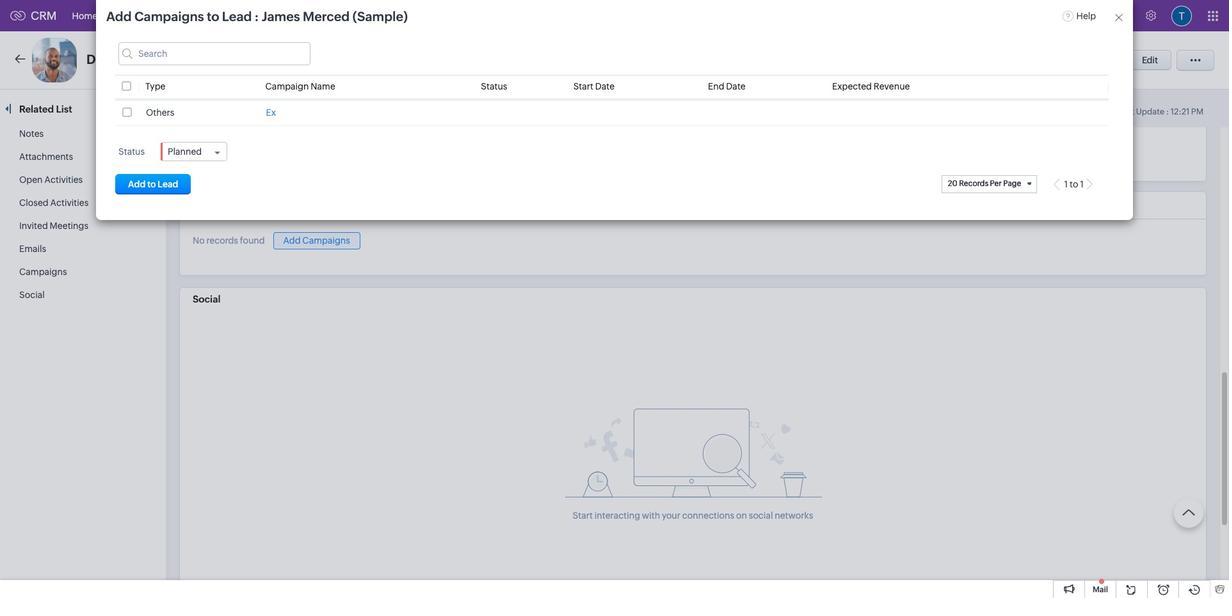 Task type: locate. For each thing, give the bounding box(es) containing it.
attachments link
[[19, 152, 73, 162]]

1 horizontal spatial james
[[262, 9, 300, 24]]

contacts link
[[153, 0, 211, 31]]

open activities link
[[19, 175, 83, 185]]

expected revenue link
[[832, 81, 910, 92]]

merced
[[303, 9, 350, 24], [148, 52, 195, 67]]

0 vertical spatial james
[[262, 9, 300, 24]]

home link
[[62, 0, 108, 31]]

interacting
[[595, 511, 640, 521]]

1 horizontal spatial merced
[[303, 9, 350, 24]]

merced up printing
[[303, 9, 350, 24]]

: left 12:21
[[1166, 107, 1169, 117]]

status
[[481, 81, 507, 92], [118, 147, 145, 157]]

open activities
[[19, 175, 83, 185]]

add right home
[[106, 9, 132, 24]]

campaign name
[[265, 81, 335, 92]]

end
[[708, 81, 724, 92]]

1 vertical spatial merced
[[148, 52, 195, 67]]

last
[[1119, 107, 1134, 117]]

2 1 from the left
[[1080, 179, 1084, 190]]

date for start date
[[595, 81, 615, 92]]

1 to 1
[[1064, 179, 1084, 190]]

2 horizontal spatial campaigns
[[302, 235, 350, 246]]

start interacting with your connections on social networks
[[573, 511, 813, 521]]

dr.
[[86, 52, 104, 67]]

leads link
[[108, 0, 153, 31]]

add right found
[[283, 235, 301, 246]]

home
[[72, 11, 97, 21]]

ex link
[[266, 108, 276, 118]]

social down the campaigns link
[[19, 290, 45, 300]]

crm
[[31, 9, 57, 22]]

None button
[[115, 174, 191, 195]]

social down no
[[193, 294, 221, 305]]

tasks link
[[315, 0, 358, 31]]

leads
[[118, 11, 143, 21]]

0 vertical spatial start
[[573, 81, 593, 92]]

james right accounts
[[262, 9, 300, 24]]

1 vertical spatial start
[[573, 511, 593, 521]]

connections
[[682, 511, 734, 521]]

meetings down closed activities
[[50, 221, 88, 231]]

0 vertical spatial activities
[[44, 175, 83, 185]]

0 vertical spatial meetings
[[368, 11, 407, 21]]

meetings link
[[358, 0, 417, 31]]

expected
[[832, 81, 872, 92]]

campaigns
[[134, 9, 204, 24], [302, 235, 350, 246], [19, 267, 67, 277]]

add campaigns to lead  :  james merced (sample)
[[106, 9, 408, 24]]

0 vertical spatial :
[[255, 9, 259, 24]]

0 horizontal spatial campaigns
[[19, 267, 67, 277]]

1 vertical spatial status
[[118, 147, 145, 157]]

campaigns link
[[19, 267, 67, 277]]

1 vertical spatial to
[[1070, 179, 1078, 190]]

0 vertical spatial (sample)
[[352, 9, 408, 24]]

ex
[[266, 108, 276, 118]]

end date
[[708, 81, 746, 92]]

help link
[[1062, 11, 1096, 21]]

1
[[1064, 179, 1068, 190], [1080, 179, 1084, 190]]

2 vertical spatial campaigns
[[19, 267, 67, 277]]

social
[[19, 290, 45, 300], [193, 294, 221, 305]]

to
[[207, 9, 219, 24], [1070, 179, 1078, 190]]

0 horizontal spatial meetings
[[50, 221, 88, 231]]

expected revenue
[[832, 81, 910, 92]]

1 horizontal spatial :
[[1166, 107, 1169, 117]]

campaign
[[265, 81, 309, 92]]

date
[[595, 81, 615, 92], [726, 81, 746, 92]]

campaigns for add campaigns
[[302, 235, 350, 246]]

contacts
[[163, 11, 201, 21]]

0 horizontal spatial status
[[118, 147, 145, 157]]

0 horizontal spatial 1
[[1064, 179, 1068, 190]]

merced up the "type" link
[[148, 52, 195, 67]]

on
[[736, 511, 747, 521]]

closed
[[19, 198, 48, 208]]

12:21
[[1171, 107, 1190, 117]]

0 vertical spatial to
[[207, 9, 219, 24]]

james
[[262, 9, 300, 24], [107, 52, 146, 67]]

lead
[[222, 9, 252, 24]]

update
[[1136, 107, 1164, 117]]

deals link
[[272, 0, 315, 31]]

: right the lead
[[255, 9, 259, 24]]

1 vertical spatial (sample)
[[198, 52, 253, 67]]

(sample)
[[352, 9, 408, 24], [198, 52, 253, 67]]

1 horizontal spatial date
[[726, 81, 746, 92]]

0 horizontal spatial add
[[106, 9, 132, 24]]

meetings right the tasks
[[368, 11, 407, 21]]

0 vertical spatial merced
[[303, 9, 350, 24]]

0 horizontal spatial merced
[[148, 52, 195, 67]]

activities
[[44, 175, 83, 185], [50, 198, 89, 208]]

related list
[[19, 104, 74, 115]]

add for add campaigns to lead  :  james merced (sample)
[[106, 9, 132, 24]]

1 vertical spatial campaigns
[[302, 235, 350, 246]]

:
[[255, 9, 259, 24], [1166, 107, 1169, 117]]

start date link
[[573, 81, 615, 92]]

last update : 12:21 pm
[[1119, 107, 1203, 117]]

revenue
[[874, 81, 910, 92]]

type
[[145, 81, 165, 92]]

(sample) left '-'
[[198, 52, 253, 67]]

activities up invited meetings link
[[50, 198, 89, 208]]

0 vertical spatial status
[[481, 81, 507, 92]]

0 horizontal spatial date
[[595, 81, 615, 92]]

1 date from the left
[[595, 81, 615, 92]]

0 vertical spatial campaigns
[[134, 9, 204, 24]]

accounts link
[[211, 0, 272, 31]]

calendar image
[[1093, 11, 1104, 21]]

invited meetings
[[19, 221, 88, 231]]

emails link
[[19, 244, 46, 254]]

0 horizontal spatial james
[[107, 52, 146, 67]]

1 vertical spatial add
[[283, 235, 301, 246]]

1 horizontal spatial add
[[283, 235, 301, 246]]

search element
[[1059, 0, 1086, 31]]

0 horizontal spatial :
[[255, 9, 259, 24]]

0 horizontal spatial to
[[207, 9, 219, 24]]

1 vertical spatial activities
[[50, 198, 89, 208]]

activities up closed activities
[[44, 175, 83, 185]]

(sample) right the tasks
[[352, 9, 408, 24]]

2 date from the left
[[726, 81, 746, 92]]

meetings
[[368, 11, 407, 21], [50, 221, 88, 231]]

james right dr. on the top of page
[[107, 52, 146, 67]]

name
[[311, 81, 335, 92]]

0 vertical spatial add
[[106, 9, 132, 24]]

type link
[[145, 81, 165, 92]]

-
[[256, 55, 259, 66]]

add for add campaigns
[[283, 235, 301, 246]]

1 horizontal spatial campaigns
[[134, 9, 204, 24]]

add
[[106, 9, 132, 24], [283, 235, 301, 246]]

1 horizontal spatial 1
[[1080, 179, 1084, 190]]

printing
[[309, 55, 344, 66]]

found
[[240, 236, 265, 246]]



Task type: vqa. For each thing, say whether or not it's contained in the screenshot.
STATUS to the top
yes



Task type: describe. For each thing, give the bounding box(es) containing it.
open
[[19, 175, 43, 185]]

records
[[206, 236, 238, 246]]

timeline link
[[264, 102, 302, 113]]

1 vertical spatial :
[[1166, 107, 1169, 117]]

timeline
[[264, 102, 302, 113]]

attachments
[[19, 152, 73, 162]]

Planned field
[[161, 143, 227, 161]]

no records found
[[193, 236, 265, 246]]

networks
[[775, 511, 813, 521]]

activities for open activities
[[44, 175, 83, 185]]

1 1 from the left
[[1064, 179, 1068, 190]]

end date link
[[708, 81, 746, 92]]

crm link
[[10, 9, 57, 22]]

1 horizontal spatial status
[[481, 81, 507, 92]]

planned
[[168, 147, 202, 157]]

emails
[[19, 244, 46, 254]]

1 vertical spatial james
[[107, 52, 146, 67]]

pm
[[1191, 107, 1203, 117]]

1 horizontal spatial (sample)
[[352, 9, 408, 24]]

start for start date
[[573, 81, 593, 92]]

help
[[1076, 11, 1096, 21]]

accounts
[[221, 11, 261, 21]]

date for end date
[[726, 81, 746, 92]]

edit button
[[1129, 50, 1171, 70]]

start date
[[573, 81, 615, 92]]

notes link
[[19, 129, 44, 139]]

1 horizontal spatial meetings
[[368, 11, 407, 21]]

invited meetings link
[[19, 221, 88, 231]]

tasks
[[325, 11, 348, 21]]

mail
[[1093, 586, 1108, 595]]

0 horizontal spatial (sample)
[[198, 52, 253, 67]]

start for start interacting with your connections on social networks
[[573, 511, 593, 521]]

others
[[146, 108, 174, 118]]

with
[[642, 511, 660, 521]]

edit
[[1142, 55, 1158, 65]]

0 horizontal spatial social
[[19, 290, 45, 300]]

kwik
[[261, 55, 282, 66]]

closed activities link
[[19, 198, 89, 208]]

activities for closed activities
[[50, 198, 89, 208]]

campaigns for add campaigns to lead  :  james merced (sample)
[[134, 9, 204, 24]]

deals
[[282, 11, 305, 21]]

Search text field
[[118, 42, 310, 65]]

campaign name link
[[265, 81, 335, 92]]

related
[[19, 104, 54, 115]]

search image
[[1067, 10, 1078, 21]]

1 horizontal spatial to
[[1070, 179, 1078, 190]]

social
[[749, 511, 773, 521]]

your
[[662, 511, 680, 521]]

invited
[[19, 221, 48, 231]]

no
[[193, 236, 205, 246]]

notes
[[19, 129, 44, 139]]

list
[[56, 104, 72, 115]]

1 vertical spatial meetings
[[50, 221, 88, 231]]

kopy
[[284, 55, 307, 66]]

add campaigns
[[283, 235, 350, 246]]

1 horizontal spatial social
[[193, 294, 221, 305]]

status link
[[481, 81, 507, 92]]

dr. james merced (sample) - kwik kopy printing
[[86, 52, 344, 67]]

add campaigns link
[[273, 232, 360, 250]]

closed activities
[[19, 198, 89, 208]]

social link
[[19, 290, 45, 300]]



